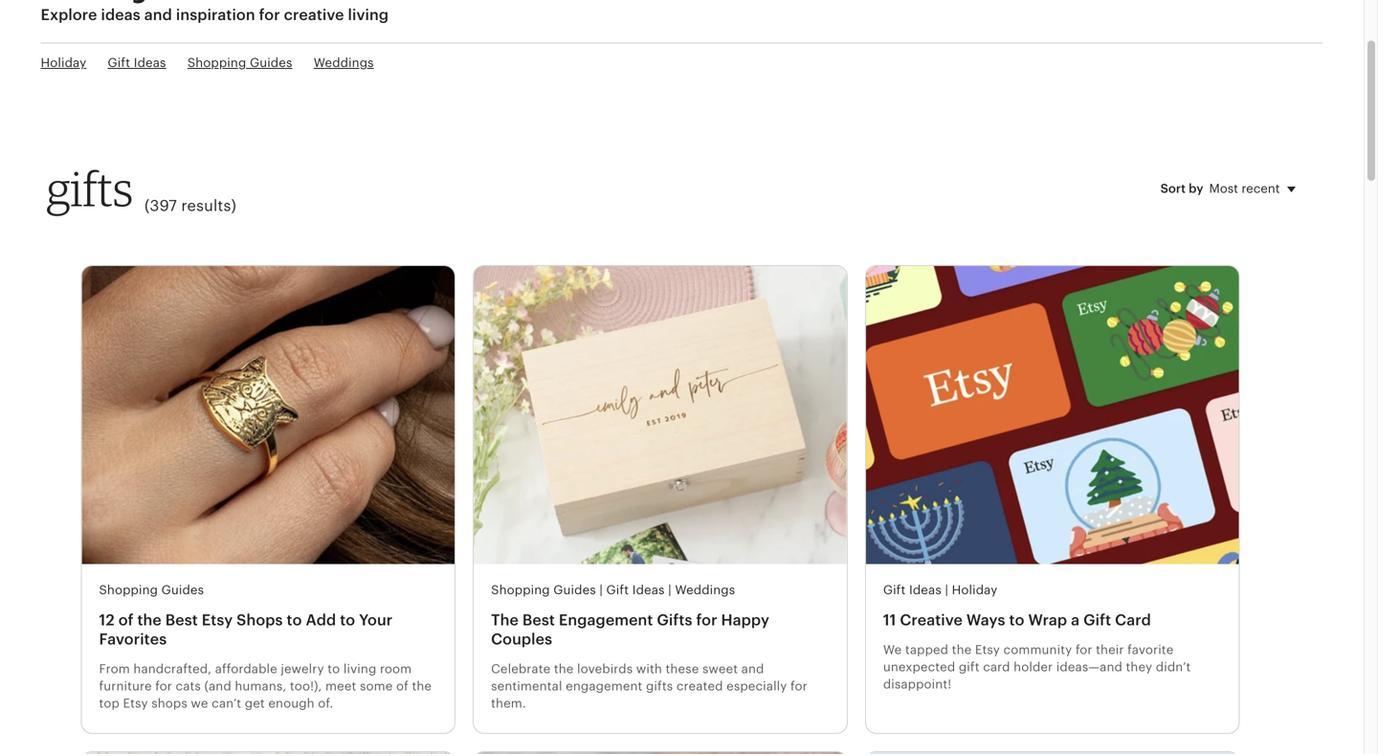 Task type: vqa. For each thing, say whether or not it's contained in the screenshot.
Weddings's Shopping Guides
yes



Task type: locate. For each thing, give the bounding box(es) containing it.
0 horizontal spatial holiday
[[41, 56, 86, 70]]

ideas
[[134, 56, 166, 70], [633, 583, 665, 598], [910, 583, 942, 598]]

happy
[[722, 612, 770, 629]]

gifts
[[46, 159, 133, 217], [646, 679, 673, 694]]

1 vertical spatial of
[[396, 679, 409, 694]]

(397
[[145, 197, 177, 215]]

gift ideas up the best engagement gifts for happy couples
[[607, 583, 665, 598]]

top
[[99, 697, 120, 711]]

1 horizontal spatial weddings
[[675, 583, 736, 598]]

2 horizontal spatial shopping
[[491, 583, 550, 598]]

weddings
[[314, 56, 374, 70], [675, 583, 736, 598]]

holiday
[[41, 56, 86, 70], [952, 583, 998, 598]]

etsy up the 'card'
[[976, 643, 1001, 657]]

1 vertical spatial gifts
[[646, 679, 673, 694]]

for
[[259, 6, 280, 24], [697, 612, 718, 629], [1076, 643, 1093, 657], [155, 679, 172, 694], [791, 679, 808, 694]]

cats
[[176, 679, 201, 694]]

of right 12
[[118, 612, 134, 629]]

shopping up 12
[[99, 583, 158, 598]]

and right ideas
[[144, 6, 172, 24]]

the inside 12 of the best etsy shops to add to your favorites
[[137, 612, 162, 629]]

the up sentimental
[[554, 662, 574, 676]]

ideas up 'gifts' on the bottom of the page
[[633, 583, 665, 598]]

these
[[666, 662, 699, 676]]

shops
[[237, 612, 283, 629]]

0 horizontal spatial of
[[118, 612, 134, 629]]

1 horizontal spatial and
[[742, 662, 765, 676]]

especially
[[727, 679, 788, 694]]

0 horizontal spatial etsy
[[123, 697, 148, 711]]

gift
[[108, 56, 130, 70], [607, 583, 629, 598], [884, 583, 906, 598], [1084, 612, 1112, 629]]

we
[[191, 697, 208, 711]]

0 vertical spatial gifts
[[46, 159, 133, 217]]

gifts inside celebrate the lovebirds with these sweet and sentimental engagement gifts created especially for them.
[[646, 679, 673, 694]]

0 vertical spatial of
[[118, 612, 134, 629]]

to up meet
[[328, 662, 340, 676]]

11
[[884, 612, 897, 629]]

of inside from handcrafted, affordable jewelry to living room furniture for cats (and humans, too!), meet some of the top etsy shops we can't get enough of.
[[396, 679, 409, 694]]

1 vertical spatial living
[[344, 662, 377, 676]]

for up shops
[[155, 679, 172, 694]]

2 horizontal spatial ideas
[[910, 583, 942, 598]]

the
[[137, 612, 162, 629], [952, 643, 972, 657], [554, 662, 574, 676], [412, 679, 432, 694]]

sentimental
[[491, 679, 563, 694]]

1 horizontal spatial gifts
[[646, 679, 673, 694]]

1 horizontal spatial of
[[396, 679, 409, 694]]

2 vertical spatial etsy
[[123, 697, 148, 711]]

to right ways at right
[[1010, 612, 1025, 629]]

for left creative
[[259, 6, 280, 24]]

card
[[984, 660, 1011, 675]]

we tapped the etsy community for their favorite unexpected gift card holder ideas—and they didn't disappoint!
[[884, 643, 1191, 692]]

meet
[[326, 679, 357, 694]]

guides up favorites
[[161, 583, 204, 598]]

shopping
[[188, 56, 246, 70], [99, 583, 158, 598], [491, 583, 550, 598]]

shopping guides up favorites
[[99, 583, 204, 598]]

the up gift
[[952, 643, 972, 657]]

gift right the a
[[1084, 612, 1112, 629]]

the best engagement gifts for happy couples link
[[491, 611, 830, 649]]

1 best from the left
[[165, 612, 198, 629]]

the inside "we tapped the etsy community for their favorite unexpected gift card holder ideas—and they didn't disappoint!"
[[952, 643, 972, 657]]

gift ideas down ideas
[[108, 56, 166, 70]]

of inside 12 of the best etsy shops to add to your favorites
[[118, 612, 134, 629]]

shopping for from handcrafted, affordable jewelry to living room furniture for cats (and humans, too!), meet some of the top etsy shops we can't get enough of.
[[99, 583, 158, 598]]

for right especially
[[791, 679, 808, 694]]

etsy left 'shops'
[[202, 612, 233, 629]]

and up especially
[[742, 662, 765, 676]]

guides down creative
[[250, 56, 293, 70]]

0 horizontal spatial guides
[[161, 583, 204, 598]]

best
[[165, 612, 198, 629], [523, 612, 555, 629]]

holiday down explore
[[41, 56, 86, 70]]

shopping down "inspiration"
[[188, 56, 246, 70]]

gift ideas link
[[108, 54, 166, 72]]

1 horizontal spatial best
[[523, 612, 555, 629]]

1 vertical spatial holiday
[[952, 583, 998, 598]]

living inside from handcrafted, affordable jewelry to living room furniture for cats (and humans, too!), meet some of the top etsy shops we can't get enough of.
[[344, 662, 377, 676]]

2 horizontal spatial etsy
[[976, 643, 1001, 657]]

the inside from handcrafted, affordable jewelry to living room furniture for cats (and humans, too!), meet some of the top etsy shops we can't get enough of.
[[412, 679, 432, 694]]

0 horizontal spatial shopping
[[99, 583, 158, 598]]

shopping guides for weddings
[[491, 583, 596, 598]]

of.
[[318, 697, 334, 711]]

0 horizontal spatial and
[[144, 6, 172, 24]]

etsy down furniture
[[123, 697, 148, 711]]

holiday up ways at right
[[952, 583, 998, 598]]

best up handcrafted,
[[165, 612, 198, 629]]

to
[[287, 612, 302, 629], [340, 612, 355, 629], [1010, 612, 1025, 629], [328, 662, 340, 676]]

best up "couples"
[[523, 612, 555, 629]]

couples
[[491, 631, 553, 648]]

12 of the best etsy shops to add to your favorites
[[99, 612, 393, 648]]

weddings up 'gifts' on the bottom of the page
[[675, 583, 736, 598]]

for up ideas—and
[[1076, 643, 1093, 657]]

shopping guides for from handcrafted, affordable jewelry to living room furniture for cats (and humans, too!), meet some of the top etsy shops we can't get enough of.
[[99, 583, 204, 598]]

the up favorites
[[137, 612, 162, 629]]

0 vertical spatial weddings
[[314, 56, 374, 70]]

shopping guides
[[188, 56, 293, 70], [99, 583, 204, 598], [491, 583, 596, 598]]

shopping for weddings
[[491, 583, 550, 598]]

ways
[[967, 612, 1006, 629]]

gifts left (397
[[46, 159, 133, 217]]

of
[[118, 612, 134, 629], [396, 679, 409, 694]]

we
[[884, 643, 902, 657]]

1 vertical spatial and
[[742, 662, 765, 676]]

to left add at the left of page
[[287, 612, 302, 629]]

living up some on the left of page
[[344, 662, 377, 676]]

11 creative ways to wrap a gift card
[[884, 612, 1152, 629]]

etsy
[[202, 612, 233, 629], [976, 643, 1001, 657], [123, 697, 148, 711]]

gift up 11
[[884, 583, 906, 598]]

affordable
[[215, 662, 277, 676]]

created
[[677, 679, 723, 694]]

1 vertical spatial etsy
[[976, 643, 1001, 657]]

some
[[360, 679, 393, 694]]

of down the room
[[396, 679, 409, 694]]

ideas up creative
[[910, 583, 942, 598]]

from handcrafted, affordable jewelry to living room furniture for cats (and humans, too!), meet some of the top etsy shops we can't get enough of.
[[99, 662, 432, 711]]

engagement
[[559, 612, 653, 629]]

living
[[348, 6, 389, 24], [344, 662, 377, 676]]

living up weddings link
[[348, 6, 389, 24]]

wrap
[[1029, 612, 1068, 629]]

add
[[306, 612, 336, 629]]

ideas down ideas
[[134, 56, 166, 70]]

guides
[[250, 56, 293, 70], [161, 583, 204, 598], [554, 583, 596, 598]]

for right 'gifts' on the bottom of the page
[[697, 612, 718, 629]]

1 horizontal spatial ideas
[[633, 583, 665, 598]]

0 horizontal spatial ideas
[[134, 56, 166, 70]]

and
[[144, 6, 172, 24], [742, 662, 765, 676]]

holder
[[1014, 660, 1053, 675]]

the
[[491, 612, 519, 629]]

enough
[[268, 697, 315, 711]]

with
[[637, 662, 663, 676]]

ideas
[[101, 6, 141, 24]]

for inside the best engagement gifts for happy couples
[[697, 612, 718, 629]]

community
[[1004, 643, 1073, 657]]

them.
[[491, 697, 526, 711]]

shopping guides up the
[[491, 583, 596, 598]]

the right some on the left of page
[[412, 679, 432, 694]]

2 best from the left
[[523, 612, 555, 629]]

a
[[1072, 612, 1080, 629]]

0 vertical spatial etsy
[[202, 612, 233, 629]]

for inside celebrate the lovebirds with these sweet and sentimental engagement gifts created especially for them.
[[791, 679, 808, 694]]

weddings down creative
[[314, 56, 374, 70]]

the inside celebrate the lovebirds with these sweet and sentimental engagement gifts created especially for them.
[[554, 662, 574, 676]]

shopping up the
[[491, 583, 550, 598]]

tapped
[[906, 643, 949, 657]]

1 horizontal spatial shopping
[[188, 56, 246, 70]]

lovebirds
[[577, 662, 633, 676]]

ideas inside gift ideas link
[[134, 56, 166, 70]]

your
[[359, 612, 393, 629]]

1 horizontal spatial etsy
[[202, 612, 233, 629]]

0 horizontal spatial best
[[165, 612, 198, 629]]

0 horizontal spatial weddings
[[314, 56, 374, 70]]

guides up engagement
[[554, 583, 596, 598]]

gift ideas up creative
[[884, 583, 942, 598]]

gift ideas
[[108, 56, 166, 70], [607, 583, 665, 598], [884, 583, 942, 598]]

gifts down with at the bottom of page
[[646, 679, 673, 694]]

and inside celebrate the lovebirds with these sweet and sentimental engagement gifts created especially for them.
[[742, 662, 765, 676]]

to right add at the left of page
[[340, 612, 355, 629]]

2 horizontal spatial guides
[[554, 583, 596, 598]]



Task type: describe. For each thing, give the bounding box(es) containing it.
etsy inside "we tapped the etsy community for their favorite unexpected gift card holder ideas—and they didn't disappoint!"
[[976, 643, 1001, 657]]

12 of the best etsy shops to add to your favorites link
[[99, 611, 438, 649]]

0 vertical spatial and
[[144, 6, 172, 24]]

etsy inside 12 of the best etsy shops to add to your favorites
[[202, 612, 233, 629]]

gift down ideas
[[108, 56, 130, 70]]

furniture
[[99, 679, 152, 694]]

recent
[[1242, 181, 1281, 196]]

gifts
[[657, 612, 693, 629]]

the best engagement gifts for happy couples
[[491, 612, 770, 648]]

get
[[245, 697, 265, 711]]

0 vertical spatial holiday
[[41, 56, 86, 70]]

their
[[1097, 643, 1125, 657]]

most
[[1210, 181, 1239, 196]]

1 vertical spatial weddings
[[675, 583, 736, 598]]

(and
[[204, 679, 232, 694]]

too!),
[[290, 679, 322, 694]]

to inside from handcrafted, affordable jewelry to living room furniture for cats (and humans, too!), meet some of the top etsy shops we can't get enough of.
[[328, 662, 340, 676]]

celebrate
[[491, 662, 551, 676]]

guides for from handcrafted, affordable jewelry to living room furniture for cats (and humans, too!), meet some of the top etsy shops we can't get enough of.
[[161, 583, 204, 598]]

shopping guides link
[[188, 54, 293, 72]]

etsy inside from handcrafted, affordable jewelry to living room furniture for cats (and humans, too!), meet some of the top etsy shops we can't get enough of.
[[123, 697, 148, 711]]

didn't
[[1156, 660, 1191, 675]]

creative
[[900, 612, 963, 629]]

results)
[[181, 197, 236, 215]]

explore
[[41, 6, 97, 24]]

engagement
[[566, 679, 643, 694]]

weddings link
[[314, 54, 374, 72]]

favorites
[[99, 631, 167, 648]]

11 creative ways to wrap a gift card link
[[884, 611, 1222, 630]]

favorite
[[1128, 643, 1174, 657]]

guides for weddings
[[554, 583, 596, 598]]

room
[[380, 662, 412, 676]]

creative
[[284, 6, 344, 24]]

sort by most recent
[[1161, 181, 1281, 196]]

for inside "we tapped the etsy community for their favorite unexpected gift card holder ideas—and they didn't disappoint!"
[[1076, 643, 1093, 657]]

sort
[[1161, 181, 1186, 196]]

2 horizontal spatial gift ideas
[[884, 583, 942, 598]]

inspiration
[[176, 6, 255, 24]]

1 horizontal spatial gift ideas
[[607, 583, 665, 598]]

best inside the best engagement gifts for happy couples
[[523, 612, 555, 629]]

celebrate the lovebirds with these sweet and sentimental engagement gifts created especially for them.
[[491, 662, 808, 711]]

jewelry
[[281, 662, 324, 676]]

(397 results)
[[145, 197, 236, 215]]

gift
[[959, 660, 980, 675]]

0 horizontal spatial gift ideas
[[108, 56, 166, 70]]

ideas—and
[[1057, 660, 1123, 675]]

card
[[1116, 612, 1152, 629]]

0 horizontal spatial gifts
[[46, 159, 133, 217]]

by
[[1189, 181, 1204, 196]]

can't
[[212, 697, 241, 711]]

explore ideas and inspiration for creative living
[[41, 6, 389, 24]]

shopping guides down "inspiration"
[[188, 56, 293, 70]]

holiday link
[[41, 54, 86, 72]]

from
[[99, 662, 130, 676]]

unexpected
[[884, 660, 956, 675]]

disappoint!
[[884, 678, 952, 692]]

12
[[99, 612, 115, 629]]

gift up engagement
[[607, 583, 629, 598]]

sweet
[[703, 662, 738, 676]]

humans,
[[235, 679, 287, 694]]

1 horizontal spatial guides
[[250, 56, 293, 70]]

1 horizontal spatial holiday
[[952, 583, 998, 598]]

best inside 12 of the best etsy shops to add to your favorites
[[165, 612, 198, 629]]

for inside from handcrafted, affordable jewelry to living room furniture for cats (and humans, too!), meet some of the top etsy shops we can't get enough of.
[[155, 679, 172, 694]]

shops
[[151, 697, 188, 711]]

they
[[1127, 660, 1153, 675]]

handcrafted,
[[133, 662, 212, 676]]

0 vertical spatial living
[[348, 6, 389, 24]]



